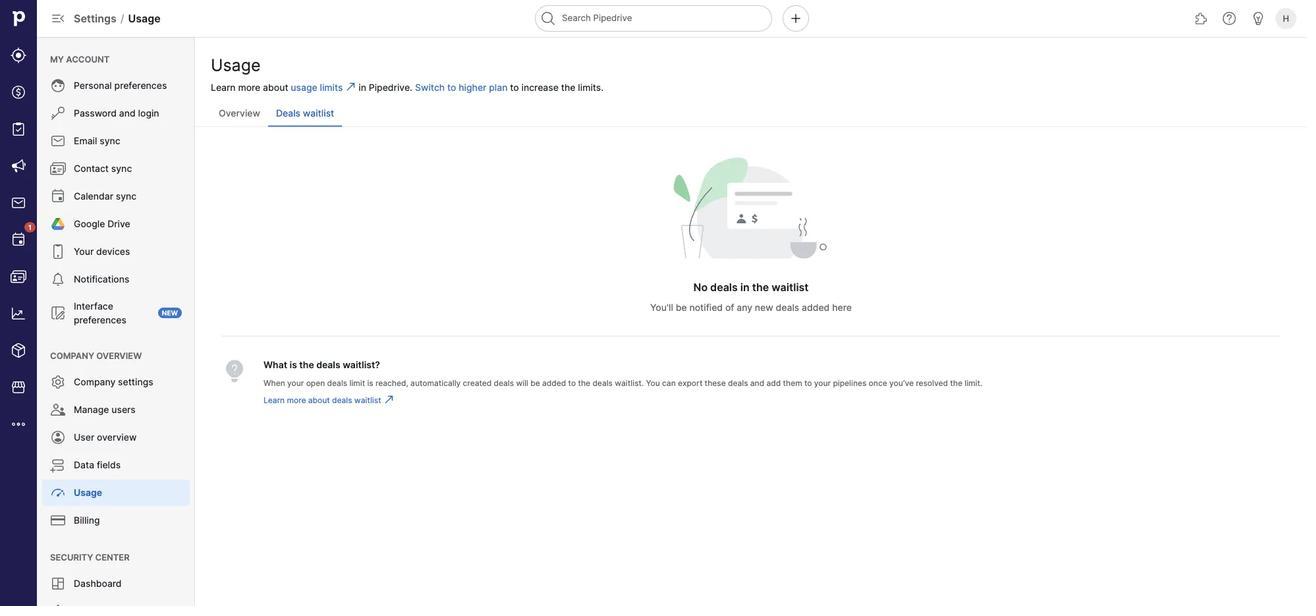 Task type: locate. For each thing, give the bounding box(es) containing it.
about down open
[[308, 396, 330, 405]]

more inside the learn more about deals waitlist link
[[287, 396, 306, 405]]

color undefined image for dashboard
[[50, 576, 66, 592]]

1 vertical spatial usage
[[211, 55, 261, 75]]

billing
[[74, 515, 100, 526]]

in up any
[[741, 281, 750, 294]]

add
[[767, 378, 781, 388]]

1 vertical spatial overview
[[97, 432, 137, 443]]

color undefined image inside company settings link
[[50, 374, 66, 390]]

color undefined image inside the notifications link
[[50, 272, 66, 287]]

8 color undefined image from the top
[[50, 485, 66, 501]]

google drive
[[74, 219, 130, 230]]

1 vertical spatial learn
[[264, 396, 285, 405]]

0 vertical spatial preferences
[[114, 80, 167, 91]]

interface
[[74, 301, 113, 312]]

color undefined image inside manage users 'link'
[[50, 402, 66, 418]]

deals waitlist link
[[268, 100, 342, 126]]

company for company settings
[[74, 377, 116, 388]]

waitlist up new
[[772, 281, 809, 294]]

h
[[1283, 13, 1290, 23]]

your left pipelines at the bottom of the page
[[815, 378, 831, 388]]

1 vertical spatial about
[[308, 396, 330, 405]]

1 link
[[4, 222, 36, 254]]

color undefined image inside password and login link
[[50, 105, 66, 121]]

usage
[[128, 12, 161, 25], [211, 55, 261, 75], [74, 487, 102, 499]]

0 horizontal spatial about
[[263, 82, 288, 93]]

preferences down interface
[[74, 314, 126, 326]]

added
[[802, 302, 830, 314], [542, 378, 566, 388]]

color undefined image inside 'google drive' link
[[50, 216, 66, 232]]

7 color undefined image from the top
[[50, 457, 66, 473]]

overview down manage users 'link'
[[97, 432, 137, 443]]

0 horizontal spatial your
[[287, 378, 304, 388]]

deals
[[276, 108, 301, 119]]

usage inside menu item
[[74, 487, 102, 499]]

0 horizontal spatial more
[[238, 82, 261, 93]]

color undefined image
[[50, 105, 66, 121], [50, 133, 66, 149], [50, 161, 66, 177], [50, 189, 66, 204], [11, 232, 26, 248], [50, 272, 66, 287], [50, 402, 66, 418], [50, 576, 66, 592]]

deals image
[[11, 84, 26, 100]]

usage right the /
[[128, 12, 161, 25]]

0 horizontal spatial be
[[531, 378, 540, 388]]

1 horizontal spatial more
[[287, 396, 306, 405]]

1 horizontal spatial about
[[308, 396, 330, 405]]

your
[[287, 378, 304, 388], [815, 378, 831, 388]]

1 horizontal spatial waitlist
[[355, 396, 381, 405]]

h button
[[1273, 5, 1300, 32]]

0 vertical spatial learn
[[211, 82, 236, 93]]

insights image
[[11, 306, 26, 322]]

limit.
[[965, 378, 983, 388]]

user
[[74, 432, 94, 443]]

1 horizontal spatial added
[[802, 302, 830, 314]]

preferences up login
[[114, 80, 167, 91]]

color undefined image left "contact"
[[50, 161, 66, 177]]

color undefined image inside calendar sync link
[[50, 189, 66, 204]]

usage up billing
[[74, 487, 102, 499]]

sync inside email sync link
[[100, 135, 120, 147]]

fields
[[97, 460, 121, 471]]

2 color undefined image from the top
[[50, 216, 66, 232]]

0 vertical spatial company
[[50, 351, 94, 361]]

sync inside the contact sync link
[[111, 163, 132, 174]]

preferences
[[114, 80, 167, 91], [74, 314, 126, 326]]

color undefined image left email
[[50, 133, 66, 149]]

0 vertical spatial be
[[676, 302, 687, 314]]

preferences for interface
[[74, 314, 126, 326]]

your devices link
[[42, 239, 190, 265]]

when your open deals limit is reached, automatically created deals will be added to the deals waitlist. you can export these deals and add them to your pipelines once you've resolved the limit.
[[264, 378, 983, 388]]

deals up of
[[711, 281, 738, 294]]

and left add
[[751, 378, 765, 388]]

more
[[238, 82, 261, 93], [287, 396, 306, 405]]

security center
[[50, 552, 130, 563]]

0 vertical spatial added
[[802, 302, 830, 314]]

1 vertical spatial more
[[287, 396, 306, 405]]

sync right email
[[100, 135, 120, 147]]

0 vertical spatial is
[[290, 360, 297, 371]]

color undefined image left the password
[[50, 105, 66, 121]]

center
[[95, 552, 130, 563]]

notifications
[[74, 274, 129, 285]]

and left login
[[119, 108, 136, 119]]

is right what at the left of page
[[290, 360, 297, 371]]

color undefined image inside user overview 'link'
[[50, 430, 66, 446]]

added right will
[[542, 378, 566, 388]]

deals
[[711, 281, 738, 294], [776, 302, 800, 314], [316, 360, 341, 371], [327, 378, 347, 388], [494, 378, 514, 388], [593, 378, 613, 388], [728, 378, 748, 388], [332, 396, 352, 405]]

6 color undefined image from the top
[[50, 430, 66, 446]]

waitlist
[[303, 108, 334, 119], [772, 281, 809, 294], [355, 396, 381, 405]]

sync inside calendar sync link
[[116, 191, 137, 202]]

products image
[[11, 343, 26, 359]]

to
[[448, 82, 456, 93], [510, 82, 519, 93], [569, 378, 576, 388], [805, 378, 812, 388]]

color undefined image inside email sync link
[[50, 133, 66, 149]]

deals waitlist
[[276, 108, 334, 119]]

sync for email sync
[[100, 135, 120, 147]]

0 horizontal spatial is
[[290, 360, 297, 371]]

/
[[120, 12, 124, 25]]

dashboard
[[74, 578, 122, 590]]

color undefined image inside personal preferences link
[[50, 78, 66, 94]]

1 vertical spatial preferences
[[74, 314, 126, 326]]

no
[[694, 281, 708, 294]]

color undefined image left manage
[[50, 402, 66, 418]]

waitlist for learn more about deals waitlist
[[355, 396, 381, 405]]

color undefined image inside the data fields link
[[50, 457, 66, 473]]

to right will
[[569, 378, 576, 388]]

overview up company settings link
[[96, 351, 142, 361]]

color undefined image right contacts 'icon'
[[50, 272, 66, 287]]

usage menu item
[[37, 480, 195, 506]]

overview
[[219, 108, 260, 119]]

0 vertical spatial sync
[[100, 135, 120, 147]]

in pipedrive. switch to higher plan to increase the limits.
[[359, 82, 604, 93]]

color undefined image inside billing 'link'
[[50, 513, 66, 529]]

1 horizontal spatial is
[[367, 378, 374, 388]]

the left the waitlist.
[[578, 378, 591, 388]]

usage up learn more about usage limits
[[211, 55, 261, 75]]

1 vertical spatial sync
[[111, 163, 132, 174]]

automatically
[[411, 378, 461, 388]]

3 color undefined image from the top
[[50, 244, 66, 260]]

9 color undefined image from the top
[[50, 513, 66, 529]]

2 horizontal spatial usage
[[211, 55, 261, 75]]

manage users link
[[42, 397, 190, 423]]

learn
[[211, 82, 236, 93], [264, 396, 285, 405]]

pipedrive.
[[369, 82, 413, 93]]

10 color undefined image from the top
[[50, 604, 66, 606]]

deals up open
[[316, 360, 341, 371]]

0 vertical spatial waitlist
[[303, 108, 334, 119]]

0 vertical spatial and
[[119, 108, 136, 119]]

sync
[[100, 135, 120, 147], [111, 163, 132, 174], [116, 191, 137, 202]]

menu toggle image
[[50, 11, 66, 26]]

be right you'll
[[676, 302, 687, 314]]

preferences for personal
[[114, 80, 167, 91]]

company overview
[[50, 351, 142, 361]]

learn up overview
[[211, 82, 236, 93]]

google drive link
[[42, 211, 190, 237]]

data fields link
[[42, 452, 190, 479]]

limit
[[350, 378, 365, 388]]

once
[[869, 378, 888, 388]]

color undefined image left "calendar"
[[50, 189, 66, 204]]

color undefined image inside dashboard link
[[50, 576, 66, 592]]

color undefined image for your
[[50, 244, 66, 260]]

color undefined image inside your devices link
[[50, 244, 66, 260]]

color undefined image for email sync
[[50, 133, 66, 149]]

sync up drive
[[116, 191, 137, 202]]

0 vertical spatial about
[[263, 82, 288, 93]]

what is the deals waitlist?
[[264, 360, 380, 371]]

and inside password and login link
[[119, 108, 136, 119]]

overview inside user overview 'link'
[[97, 432, 137, 443]]

color undefined image up contacts 'icon'
[[11, 232, 26, 248]]

color undefined image for personal
[[50, 78, 66, 94]]

billing link
[[42, 508, 190, 534]]

waitlist for no deals in the waitlist
[[772, 281, 809, 294]]

learn down when on the bottom left
[[264, 396, 285, 405]]

0 horizontal spatial usage
[[74, 487, 102, 499]]

0 horizontal spatial added
[[542, 378, 566, 388]]

personal preferences link
[[42, 73, 190, 99]]

and
[[119, 108, 136, 119], [751, 378, 765, 388]]

1 vertical spatial company
[[74, 377, 116, 388]]

0 vertical spatial usage
[[128, 12, 161, 25]]

sync for contact sync
[[111, 163, 132, 174]]

google
[[74, 219, 105, 230]]

1 horizontal spatial your
[[815, 378, 831, 388]]

settings
[[74, 12, 116, 25]]

waitlist down limit
[[355, 396, 381, 405]]

overview
[[96, 351, 142, 361], [97, 432, 137, 443]]

company settings link
[[42, 369, 190, 395]]

waitlist down usage limits link
[[303, 108, 334, 119]]

menu containing personal preferences
[[37, 37, 195, 606]]

my account
[[50, 54, 110, 64]]

sync down email sync link
[[111, 163, 132, 174]]

more down what at the left of page
[[287, 396, 306, 405]]

color undefined image
[[50, 78, 66, 94], [50, 216, 66, 232], [50, 244, 66, 260], [50, 305, 66, 321], [50, 374, 66, 390], [50, 430, 66, 446], [50, 457, 66, 473], [50, 485, 66, 501], [50, 513, 66, 529], [50, 604, 66, 606]]

about left 'usage'
[[263, 82, 288, 93]]

interface preferences
[[74, 301, 126, 326]]

user overview
[[74, 432, 137, 443]]

0 horizontal spatial in
[[359, 82, 366, 93]]

1 vertical spatial is
[[367, 378, 374, 388]]

2 vertical spatial usage
[[74, 487, 102, 499]]

2 vertical spatial waitlist
[[355, 396, 381, 405]]

notified
[[690, 302, 723, 314]]

be right will
[[531, 378, 540, 388]]

menu
[[37, 37, 195, 606]]

color undefined image inside the contact sync link
[[50, 161, 66, 177]]

0 horizontal spatial and
[[119, 108, 136, 119]]

no deals in the waitlist
[[694, 281, 809, 294]]

overview for user overview
[[97, 432, 137, 443]]

plan
[[489, 82, 508, 93]]

the up open
[[299, 360, 314, 371]]

color undefined image for password and login
[[50, 105, 66, 121]]

is right limit
[[367, 378, 374, 388]]

your left open
[[287, 378, 304, 388]]

your
[[74, 246, 94, 257]]

company down company overview
[[74, 377, 116, 388]]

color undefined image down security
[[50, 576, 66, 592]]

in right color active icon
[[359, 82, 366, 93]]

1 vertical spatial in
[[741, 281, 750, 294]]

added left 'here'
[[802, 302, 830, 314]]

1 horizontal spatial in
[[741, 281, 750, 294]]

color undefined image for calendar sync
[[50, 189, 66, 204]]

0 horizontal spatial learn
[[211, 82, 236, 93]]

company up company settings
[[50, 351, 94, 361]]

1 vertical spatial waitlist
[[772, 281, 809, 294]]

1 color undefined image from the top
[[50, 78, 66, 94]]

0 vertical spatial more
[[238, 82, 261, 93]]

manage users
[[74, 404, 136, 416]]

0 vertical spatial overview
[[96, 351, 142, 361]]

4 color undefined image from the top
[[50, 305, 66, 321]]

2 horizontal spatial waitlist
[[772, 281, 809, 294]]

1 menu
[[0, 0, 37, 606]]

usage limits link
[[291, 82, 343, 93]]

can
[[662, 378, 676, 388]]

5 color undefined image from the top
[[50, 374, 66, 390]]

more for learn more about usage limits
[[238, 82, 261, 93]]

to right "them"
[[805, 378, 812, 388]]

campaigns image
[[11, 158, 26, 174]]

2 vertical spatial sync
[[116, 191, 137, 202]]

1 vertical spatial and
[[751, 378, 765, 388]]

more up overview
[[238, 82, 261, 93]]

1 horizontal spatial learn
[[264, 396, 285, 405]]

color undefined image for notifications
[[50, 272, 66, 287]]

about
[[263, 82, 288, 93], [308, 396, 330, 405]]

company settings
[[74, 377, 153, 388]]



Task type: vqa. For each thing, say whether or not it's contained in the screenshot.
Manage
yes



Task type: describe. For each thing, give the bounding box(es) containing it.
contact sync
[[74, 163, 132, 174]]

to right the plan
[[510, 82, 519, 93]]

dashboard link
[[42, 571, 190, 597]]

learn for learn more about deals waitlist
[[264, 396, 285, 405]]

1 your from the left
[[287, 378, 304, 388]]

email sync
[[74, 135, 120, 147]]

deals right these
[[728, 378, 748, 388]]

color undefined image for google
[[50, 216, 66, 232]]

personal preferences
[[74, 80, 167, 91]]

the left limits.
[[561, 82, 576, 93]]

1 vertical spatial be
[[531, 378, 540, 388]]

email
[[74, 135, 97, 147]]

users
[[112, 404, 136, 416]]

waitlist.
[[615, 378, 644, 388]]

will
[[516, 378, 529, 388]]

devices
[[96, 246, 130, 257]]

color undefined image for contact sync
[[50, 161, 66, 177]]

home image
[[9, 9, 28, 28]]

calendar sync link
[[42, 183, 190, 210]]

deals left will
[[494, 378, 514, 388]]

1 horizontal spatial and
[[751, 378, 765, 388]]

contacts image
[[11, 269, 26, 285]]

color undefined image for data
[[50, 457, 66, 473]]

data fields
[[74, 460, 121, 471]]

about for deals
[[308, 396, 330, 405]]

leads image
[[11, 47, 26, 63]]

sync for calendar sync
[[116, 191, 137, 202]]

my
[[50, 54, 64, 64]]

deals left the waitlist.
[[593, 378, 613, 388]]

higher
[[459, 82, 487, 93]]

password and login link
[[42, 100, 190, 127]]

what
[[264, 360, 287, 371]]

deals right new
[[776, 302, 800, 314]]

drive
[[108, 219, 130, 230]]

1 vertical spatial added
[[542, 378, 566, 388]]

deals down limit
[[332, 396, 352, 405]]

learn more about deals waitlist
[[264, 396, 381, 405]]

the up new
[[753, 281, 769, 294]]

quick add image
[[788, 11, 804, 26]]

the left the limit.
[[951, 378, 963, 388]]

more image
[[11, 417, 26, 432]]

color undefined image for user
[[50, 430, 66, 446]]

reached,
[[376, 378, 409, 388]]

overview for company overview
[[96, 351, 142, 361]]

security
[[50, 552, 93, 563]]

projects image
[[11, 121, 26, 137]]

calendar sync
[[74, 191, 137, 202]]

manage
[[74, 404, 109, 416]]

color active image
[[346, 82, 356, 92]]

open
[[306, 378, 325, 388]]

export
[[678, 378, 703, 388]]

contact sync link
[[42, 156, 190, 182]]

1
[[28, 223, 32, 231]]

1 horizontal spatial usage
[[128, 12, 161, 25]]

learn for learn more about usage limits
[[211, 82, 236, 93]]

settings / usage
[[74, 12, 161, 25]]

new
[[755, 302, 774, 314]]

switch
[[415, 82, 445, 93]]

your devices
[[74, 246, 130, 257]]

limits.
[[578, 82, 604, 93]]

color undefined image inside 1 link
[[11, 232, 26, 248]]

user overview link
[[42, 424, 190, 451]]

them
[[783, 378, 803, 388]]

limits
[[320, 82, 343, 93]]

notifications link
[[42, 266, 190, 293]]

of
[[726, 302, 735, 314]]

email sync link
[[42, 128, 190, 154]]

more for learn more about deals waitlist
[[287, 396, 306, 405]]

contact
[[74, 163, 109, 174]]

color undefined image for company
[[50, 374, 66, 390]]

any
[[737, 302, 753, 314]]

password
[[74, 108, 117, 119]]

0 vertical spatial in
[[359, 82, 366, 93]]

settings
[[118, 377, 153, 388]]

you'll
[[651, 302, 674, 314]]

new
[[162, 309, 178, 317]]

color active image
[[384, 395, 395, 405]]

color undefined image inside usage link
[[50, 485, 66, 501]]

password and login
[[74, 108, 159, 119]]

here
[[833, 302, 852, 314]]

when
[[264, 378, 285, 388]]

sales inbox image
[[11, 195, 26, 211]]

2 your from the left
[[815, 378, 831, 388]]

company for company overview
[[50, 351, 94, 361]]

created
[[463, 378, 492, 388]]

waitlist?
[[343, 360, 380, 371]]

resolved
[[916, 378, 948, 388]]

increase
[[522, 82, 559, 93]]

login
[[138, 108, 159, 119]]

color undefined image for manage users
[[50, 402, 66, 418]]

calendar
[[74, 191, 113, 202]]

account
[[66, 54, 110, 64]]

learn more about usage limits
[[211, 82, 343, 93]]

data
[[74, 460, 94, 471]]

0 horizontal spatial waitlist
[[303, 108, 334, 119]]

about for usage
[[263, 82, 288, 93]]

switch to higher plan link
[[415, 82, 508, 93]]

deals left limit
[[327, 378, 347, 388]]

color undefined image for interface
[[50, 305, 66, 321]]

learn more about deals waitlist link
[[264, 395, 384, 406]]

1 horizontal spatial be
[[676, 302, 687, 314]]

you've
[[890, 378, 914, 388]]

overview link
[[211, 100, 268, 126]]

quick help image
[[1222, 11, 1238, 26]]

these
[[705, 378, 726, 388]]

Search Pipedrive field
[[535, 5, 773, 32]]

to left higher
[[448, 82, 456, 93]]

usage link
[[42, 480, 190, 506]]

marketplace image
[[11, 380, 26, 395]]

sales assistant image
[[1251, 11, 1267, 26]]

you'll be notified of any new deals added here
[[651, 302, 852, 314]]



